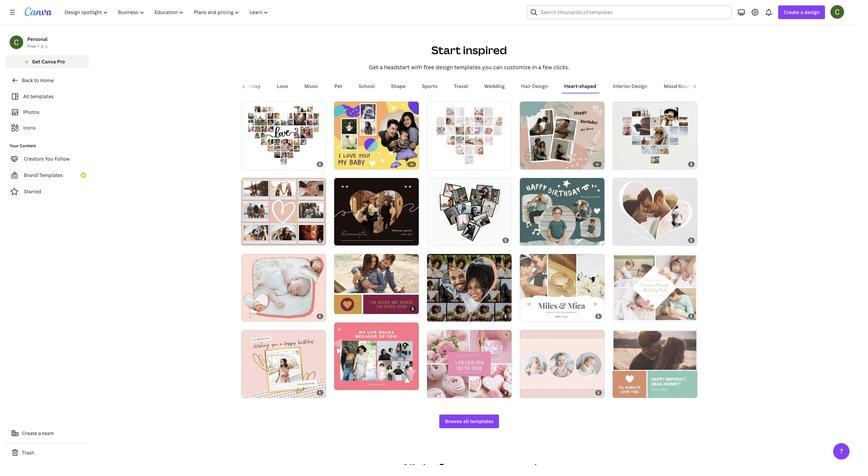 Task type: describe. For each thing, give the bounding box(es) containing it.
0 horizontal spatial design
[[436, 64, 453, 71]]

1
[[45, 43, 48, 49]]

$ for heart and stripes love photo collage on the left bottom of the page
[[412, 307, 414, 312]]

interior design button
[[610, 80, 650, 93]]

all templates link
[[10, 90, 85, 103]]

all templates
[[23, 93, 54, 100]]

heart and stripes love photo collage image
[[334, 254, 419, 315]]

you
[[45, 156, 53, 162]]

top level navigation element
[[60, 5, 274, 19]]

mood boards
[[664, 83, 695, 90]]

$ for pink handdrawn heart polaroid photo collage
[[319, 238, 321, 243]]

your
[[10, 143, 19, 149]]

dark brown aesthetic romantic photo collage image
[[334, 178, 419, 246]]

$ for white and cream heart-shaped photo collage
[[690, 238, 693, 243]]

holiday
[[243, 83, 261, 90]]

create for create a design
[[784, 9, 800, 15]]

your content
[[10, 143, 36, 149]]

brand
[[24, 172, 38, 179]]

wacky shape photo collage image
[[334, 323, 419, 391]]

browse all templates
[[445, 419, 494, 425]]

school button
[[356, 80, 378, 93]]

heart-shaped
[[565, 83, 597, 90]]

back
[[22, 77, 33, 84]]

hair design
[[521, 83, 548, 90]]

shape button
[[389, 80, 409, 93]]

browse all templates link
[[440, 415, 499, 429]]

pro
[[57, 58, 65, 65]]

templates
[[39, 172, 63, 179]]

white love heart-shaped photo collage image
[[241, 102, 326, 170]]

get for get a headstart with free design templates you can customize in a few clicks.
[[369, 64, 379, 71]]

inspired
[[463, 43, 507, 57]]

all
[[463, 419, 469, 425]]

icons link
[[10, 122, 85, 135]]

$ for blush & green photo collage wedding announcement
[[598, 314, 600, 319]]

back to home
[[22, 77, 54, 84]]

all
[[23, 93, 29, 100]]

few
[[543, 64, 552, 71]]

pink and peach heart baby photo collage image
[[520, 331, 605, 398]]

heart-shaped button
[[562, 80, 599, 93]]

peach heart it's a girl baby photo collage image
[[241, 254, 326, 322]]

travel button
[[451, 80, 471, 93]]

start inspired
[[432, 43, 507, 57]]

creators you follow link
[[5, 152, 89, 166]]

•
[[37, 43, 39, 49]]

get canva pro
[[32, 58, 65, 65]]

travel
[[454, 83, 468, 90]]

personal
[[27, 36, 48, 42]]

back to home link
[[5, 74, 89, 87]]

create a team
[[22, 431, 54, 437]]

pink simple wedding photo collage image
[[427, 331, 512, 398]]

shaped
[[580, 83, 597, 90]]

follow
[[55, 156, 70, 162]]

wedding
[[485, 83, 505, 90]]

$ for peach heart-shaped photo collage
[[505, 314, 507, 319]]

create for create a team
[[22, 431, 37, 437]]

hair
[[521, 83, 531, 90]]

sports button
[[419, 80, 440, 93]]

free •
[[27, 43, 39, 49]]

pink woman photo glitter & gold quote birthday photo collage image
[[241, 331, 326, 398]]

wedding button
[[482, 80, 508, 93]]

templates inside "link"
[[470, 419, 494, 425]]

sports
[[422, 83, 438, 90]]

clicks.
[[554, 64, 570, 71]]

starred link
[[5, 185, 89, 199]]

$ for pink woman photo glitter & gold quote birthday photo collage
[[319, 391, 321, 396]]

pet
[[335, 83, 342, 90]]

cream canvas heart-shaped photo collage image
[[613, 102, 698, 170]]



Task type: vqa. For each thing, say whether or not it's contained in the screenshot.
deep green cute happy birthday photo collage
yes



Task type: locate. For each thing, give the bounding box(es) containing it.
heart-
[[565, 83, 580, 90]]

school
[[359, 83, 375, 90]]

brand templates link
[[5, 169, 89, 182]]

1 horizontal spatial design
[[805, 9, 820, 15]]

0 vertical spatial create
[[784, 9, 800, 15]]

get a headstart with free design templates you can customize in a few clicks.
[[369, 64, 570, 71]]

trash
[[22, 450, 34, 457]]

design inside 'dropdown button'
[[805, 9, 820, 15]]

$ for cream polaroid heart-shaped photo collage
[[505, 238, 507, 243]]

design right interior
[[632, 83, 648, 90]]

get up school
[[369, 64, 379, 71]]

interior design
[[613, 83, 648, 90]]

design right free
[[436, 64, 453, 71]]

design right the hair
[[532, 83, 548, 90]]

to
[[34, 77, 39, 84]]

0 vertical spatial design
[[805, 9, 820, 15]]

a inside 'dropdown button'
[[801, 9, 804, 15]]

design
[[532, 83, 548, 90], [632, 83, 648, 90]]

1 horizontal spatial design
[[632, 83, 648, 90]]

$
[[319, 162, 321, 167], [690, 162, 693, 167], [319, 238, 321, 243], [505, 238, 507, 243], [690, 238, 693, 243], [412, 307, 414, 312], [319, 314, 321, 319], [505, 314, 507, 319], [598, 314, 600, 319], [690, 314, 693, 319], [319, 391, 321, 396], [505, 391, 507, 396], [598, 391, 600, 396]]

starred
[[24, 189, 41, 195]]

photos link
[[10, 106, 85, 119]]

with
[[411, 64, 423, 71]]

boyfriend birthday photo collage image
[[613, 331, 698, 398]]

create a design button
[[779, 5, 825, 19]]

in
[[532, 64, 537, 71]]

headstart
[[384, 64, 410, 71]]

1 horizontal spatial create
[[784, 9, 800, 15]]

customize
[[504, 64, 531, 71]]

design for interior design
[[632, 83, 648, 90]]

0 horizontal spatial create
[[22, 431, 37, 437]]

you
[[482, 64, 492, 71]]

a for design
[[801, 9, 804, 15]]

photos
[[23, 109, 40, 115]]

white and cream heart-shaped photo collage image
[[613, 178, 698, 246]]

design inside "button"
[[632, 83, 648, 90]]

$ for white love heart-shaped photo collage
[[319, 162, 321, 167]]

free
[[27, 43, 36, 49]]

get left canva at the left of page
[[32, 58, 40, 65]]

pet button
[[332, 80, 345, 93]]

get inside button
[[32, 58, 40, 65]]

music
[[305, 83, 318, 90]]

$ for the cute diamond baby girl photo collage
[[690, 314, 693, 319]]

design inside button
[[532, 83, 548, 90]]

start
[[432, 43, 461, 57]]

create inside button
[[22, 431, 37, 437]]

get for get canva pro
[[32, 58, 40, 65]]

free
[[424, 64, 434, 71]]

trash link
[[5, 447, 89, 460]]

blush & green photo collage wedding announcement image
[[520, 254, 605, 322]]

0 horizontal spatial get
[[32, 58, 40, 65]]

brand templates
[[24, 172, 63, 179]]

$ for "pink simple wedding photo collage"
[[505, 391, 507, 396]]

a for headstart
[[380, 64, 383, 71]]

icons
[[23, 125, 36, 131]]

boards
[[679, 83, 695, 90]]

2 vertical spatial templates
[[470, 419, 494, 425]]

get canva pro button
[[5, 55, 89, 68]]

get
[[32, 58, 40, 65], [369, 64, 379, 71]]

special handmade photo collage birthday card image
[[520, 102, 605, 170]]

canva
[[41, 58, 56, 65]]

content
[[20, 143, 36, 149]]

a
[[801, 9, 804, 15], [380, 64, 383, 71], [539, 64, 542, 71], [38, 431, 41, 437]]

holiday button
[[240, 80, 263, 93]]

hair design button
[[519, 80, 551, 93]]

2 design from the left
[[632, 83, 648, 90]]

mood boards button
[[661, 80, 698, 93]]

mood
[[664, 83, 677, 90]]

christina overa image
[[831, 5, 845, 19]]

white and pink heart-shaped photo collage image
[[427, 102, 512, 170]]

cute diamond baby girl photo collage image
[[613, 254, 698, 322]]

a for team
[[38, 431, 41, 437]]

create a design
[[784, 9, 820, 15]]

Search search field
[[541, 6, 728, 19]]

team
[[42, 431, 54, 437]]

$ for peach heart it's a girl baby photo collage
[[319, 314, 321, 319]]

home
[[40, 77, 54, 84]]

1 design from the left
[[532, 83, 548, 90]]

shape
[[391, 83, 406, 90]]

a inside button
[[38, 431, 41, 437]]

music button
[[302, 80, 321, 93]]

love
[[277, 83, 288, 90]]

templates
[[454, 64, 481, 71], [30, 93, 54, 100], [470, 419, 494, 425]]

create a team button
[[5, 427, 89, 441]]

creators
[[24, 156, 44, 162]]

0 vertical spatial templates
[[454, 64, 481, 71]]

creators you follow
[[24, 156, 70, 162]]

peach heart-shaped photo collage image
[[427, 254, 512, 322]]

can
[[493, 64, 503, 71]]

None search field
[[527, 5, 732, 19]]

creative colorful baby birthday card with photo grid image
[[334, 102, 419, 170]]

design left christina overa image
[[805, 9, 820, 15]]

design for hair design
[[532, 83, 548, 90]]

pink handdrawn heart polaroid photo collage image
[[241, 178, 326, 246]]

design
[[805, 9, 820, 15], [436, 64, 453, 71]]

1 vertical spatial design
[[436, 64, 453, 71]]

create
[[784, 9, 800, 15], [22, 431, 37, 437]]

$ for pink and peach heart baby photo collage
[[598, 391, 600, 396]]

1 horizontal spatial get
[[369, 64, 379, 71]]

browse
[[445, 419, 462, 425]]

1 vertical spatial create
[[22, 431, 37, 437]]

1 vertical spatial templates
[[30, 93, 54, 100]]

0 horizontal spatial design
[[532, 83, 548, 90]]

cream polaroid heart-shaped photo collage image
[[427, 178, 512, 246]]

deep green cute happy birthday photo collage image
[[520, 178, 605, 246]]

interior
[[613, 83, 631, 90]]

$ for the cream canvas heart-shaped photo collage at the top right of page
[[690, 162, 693, 167]]

create inside 'dropdown button'
[[784, 9, 800, 15]]

love button
[[274, 80, 291, 93]]



